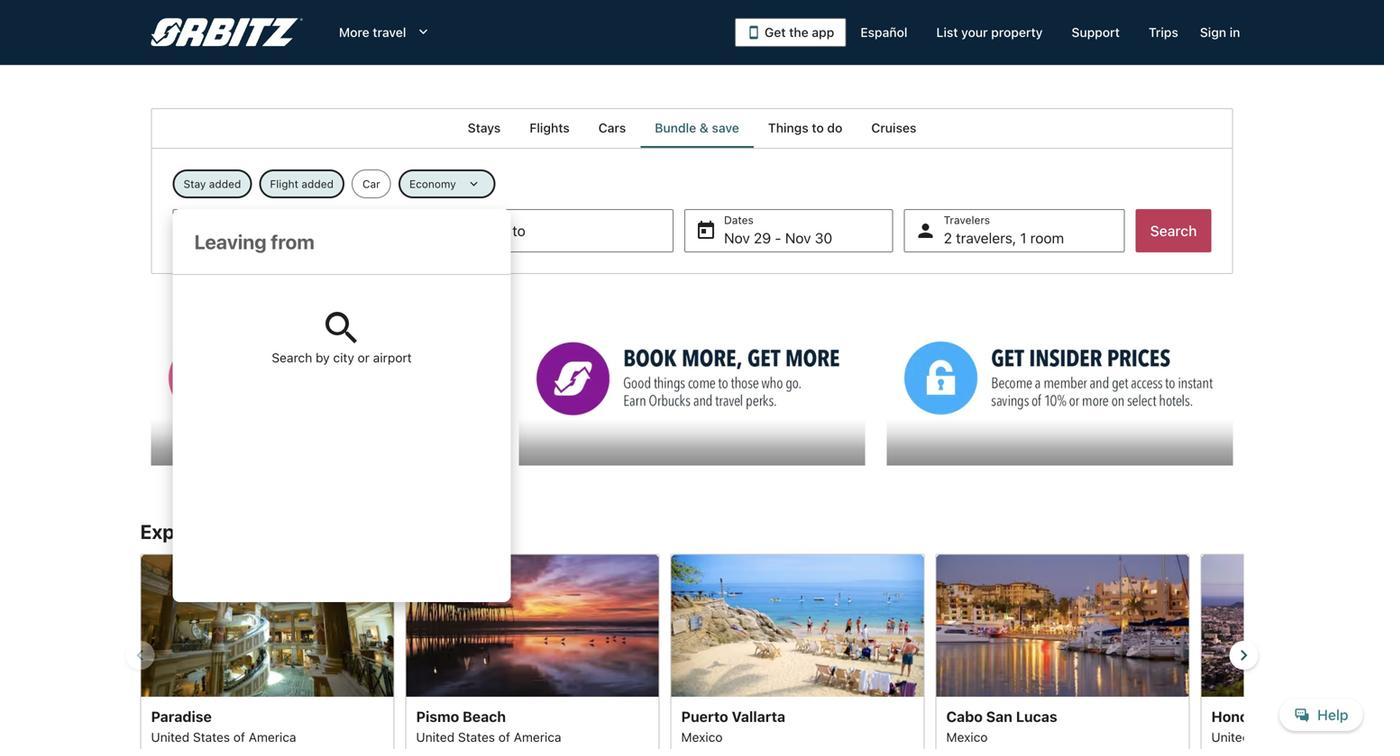 Task type: vqa. For each thing, say whether or not it's contained in the screenshot.
Stay added added
yes



Task type: locate. For each thing, give the bounding box(es) containing it.
states down honolulu
[[1254, 730, 1291, 745]]

added right stay in the top of the page
[[209, 178, 241, 190]]

of
[[233, 730, 245, 745], [499, 730, 510, 745], [1294, 730, 1306, 745]]

nov left 29
[[724, 230, 750, 247]]

more travel
[[339, 25, 406, 40]]

flights link
[[515, 108, 584, 148]]

of inside paradise united states of america
[[233, 730, 245, 745]]

0 horizontal spatial states
[[193, 730, 230, 745]]

states inside paradise united states of america
[[193, 730, 230, 745]]

states for paradise
[[193, 730, 230, 745]]

2 horizontal spatial america
[[1309, 730, 1357, 745]]

1 america from the left
[[249, 730, 296, 745]]

america inside honolulu united states of america
[[1309, 730, 1357, 745]]

1 horizontal spatial added
[[302, 178, 334, 190]]

1 vertical spatial search
[[272, 350, 312, 365]]

0 horizontal spatial america
[[249, 730, 296, 745]]

added right flight
[[302, 178, 334, 190]]

mexico down puerto on the bottom of page
[[681, 730, 723, 745]]

orbitz logo image
[[151, 18, 303, 47]]

in inside "main content"
[[268, 520, 285, 543]]

states down beach
[[458, 730, 495, 745]]

1 horizontal spatial mexico
[[947, 730, 988, 745]]

united for honolulu
[[1212, 730, 1250, 745]]

0 horizontal spatial added
[[209, 178, 241, 190]]

added for flight added
[[302, 178, 334, 190]]

list your property link
[[922, 16, 1058, 49]]

2 travelers, 1 room
[[944, 230, 1064, 247]]

get
[[765, 25, 786, 40]]

2
[[944, 230, 952, 247]]

2 added from the left
[[302, 178, 334, 190]]

marina cabo san lucas which includes a marina, a coastal town and night scenes image
[[936, 554, 1190, 697]]

1 horizontal spatial nov
[[785, 230, 811, 247]]

states inside honolulu united states of america
[[1254, 730, 1291, 745]]

united
[[151, 730, 190, 745], [416, 730, 455, 745], [1212, 730, 1250, 745]]

flights
[[530, 120, 570, 135]]

united down honolulu
[[1212, 730, 1250, 745]]

bundle & save
[[655, 120, 739, 135]]

search inside search button
[[1151, 222, 1197, 239]]

2 of from the left
[[499, 730, 510, 745]]

0 horizontal spatial mexico
[[681, 730, 723, 745]]

0 horizontal spatial opens in a new window image
[[150, 318, 166, 334]]

1 horizontal spatial states
[[458, 730, 495, 745]]

2 mexico from the left
[[947, 730, 988, 745]]

1 mexico from the left
[[681, 730, 723, 745]]

of for paradise
[[233, 730, 245, 745]]

1 added from the left
[[209, 178, 241, 190]]

3 america from the left
[[1309, 730, 1357, 745]]

nov right the -
[[785, 230, 811, 247]]

states down paradise
[[193, 730, 230, 745]]

0 vertical spatial in
[[1230, 25, 1241, 40]]

explore stays in trending destinations main content
[[0, 108, 1385, 750]]

0 horizontal spatial of
[[233, 730, 245, 745]]

1 horizontal spatial in
[[1230, 25, 1241, 40]]

opens in a new window image
[[150, 318, 166, 334], [518, 318, 534, 334]]

29
[[754, 230, 771, 247]]

show previous card image
[[129, 645, 151, 666]]

lucas
[[1016, 709, 1058, 726]]

or
[[358, 350, 370, 365]]

puerto vallarta mexico
[[681, 709, 786, 745]]

travelers,
[[956, 230, 1017, 247]]

in right stays
[[268, 520, 285, 543]]

sign in button
[[1193, 16, 1248, 49]]

in
[[1230, 25, 1241, 40], [268, 520, 285, 543]]

2 america from the left
[[514, 730, 562, 745]]

0 horizontal spatial nov
[[724, 230, 750, 247]]

tab list
[[151, 108, 1233, 148]]

1 states from the left
[[193, 730, 230, 745]]

download the app button image
[[747, 25, 761, 40]]

3 united from the left
[[1212, 730, 1250, 745]]

tab list containing stays
[[151, 108, 1233, 148]]

0 horizontal spatial in
[[268, 520, 285, 543]]

1 horizontal spatial opens in a new window image
[[518, 318, 534, 334]]

puerto
[[681, 709, 728, 726]]

puerto vallarta showing a beach, general coastal views and kayaking or canoeing image
[[671, 554, 925, 697]]

bundle
[[655, 120, 696, 135]]

america
[[249, 730, 296, 745], [514, 730, 562, 745], [1309, 730, 1357, 745]]

things to do link
[[754, 108, 857, 148]]

explore stays in trending destinations
[[140, 520, 487, 543]]

united inside honolulu united states of america
[[1212, 730, 1250, 745]]

2 states from the left
[[458, 730, 495, 745]]

mexico down the cabo
[[947, 730, 988, 745]]

0 horizontal spatial united
[[151, 730, 190, 745]]

trips
[[1149, 25, 1179, 40]]

1 horizontal spatial of
[[499, 730, 510, 745]]

get the app
[[765, 25, 835, 40]]

flight
[[270, 178, 299, 190]]

the
[[789, 25, 809, 40]]

2 horizontal spatial of
[[1294, 730, 1306, 745]]

stay
[[184, 178, 206, 190]]

0 horizontal spatial search
[[272, 350, 312, 365]]

1 united from the left
[[151, 730, 190, 745]]

united down paradise
[[151, 730, 190, 745]]

2 horizontal spatial states
[[1254, 730, 1291, 745]]

1 vertical spatial in
[[268, 520, 285, 543]]

by
[[316, 350, 330, 365]]

of inside honolulu united states of america
[[1294, 730, 1306, 745]]

trending
[[289, 520, 368, 543]]

city
[[333, 350, 354, 365]]

tab list inside explore stays in trending destinations "main content"
[[151, 108, 1233, 148]]

español button
[[846, 16, 922, 49]]

nov
[[724, 230, 750, 247], [785, 230, 811, 247]]

search
[[1151, 222, 1197, 239], [272, 350, 312, 365]]

1 of from the left
[[233, 730, 245, 745]]

sign in
[[1200, 25, 1241, 40]]

1 horizontal spatial united
[[416, 730, 455, 745]]

3 of from the left
[[1294, 730, 1306, 745]]

vallarta
[[732, 709, 786, 726]]

get the app link
[[735, 18, 846, 47]]

travel
[[373, 25, 406, 40]]

2 united from the left
[[416, 730, 455, 745]]

1 horizontal spatial search
[[1151, 222, 1197, 239]]

mexico
[[681, 730, 723, 745], [947, 730, 988, 745]]

1 horizontal spatial america
[[514, 730, 562, 745]]

trips link
[[1135, 16, 1193, 49]]

pismo beach united states of america
[[416, 709, 562, 745]]

3 states from the left
[[1254, 730, 1291, 745]]

0 vertical spatial search
[[1151, 222, 1197, 239]]

2 horizontal spatial united
[[1212, 730, 1250, 745]]

in right the sign
[[1230, 25, 1241, 40]]

2 travelers, 1 room button
[[904, 209, 1125, 253]]

america inside paradise united states of america
[[249, 730, 296, 745]]

united inside paradise united states of america
[[151, 730, 190, 745]]

flight added
[[270, 178, 334, 190]]

united down pismo
[[416, 730, 455, 745]]

cars link
[[584, 108, 641, 148]]

added
[[209, 178, 241, 190], [302, 178, 334, 190]]

1 nov from the left
[[724, 230, 750, 247]]

san
[[986, 709, 1013, 726]]

states
[[193, 730, 230, 745], [458, 730, 495, 745], [1254, 730, 1291, 745]]



Task type: describe. For each thing, give the bounding box(es) containing it.
&
[[700, 120, 709, 135]]

beach
[[463, 709, 506, 726]]

do
[[827, 120, 843, 135]]

stays
[[214, 520, 264, 543]]

honolulu united states of america
[[1212, 709, 1357, 745]]

Leaving from text field
[[173, 209, 511, 274]]

app
[[812, 25, 835, 40]]

america for paradise
[[249, 730, 296, 745]]

sign
[[1200, 25, 1227, 40]]

stays link
[[453, 108, 515, 148]]

cruises
[[872, 120, 917, 135]]

search button
[[1136, 209, 1212, 253]]

america for honolulu
[[1309, 730, 1357, 745]]

list your property
[[937, 25, 1043, 40]]

30
[[815, 230, 833, 247]]

more
[[339, 25, 370, 40]]

united for paradise
[[151, 730, 190, 745]]

cabo
[[947, 709, 983, 726]]

search for search
[[1151, 222, 1197, 239]]

mexico inside puerto vallarta mexico
[[681, 730, 723, 745]]

united inside pismo beach united states of america
[[416, 730, 455, 745]]

nov 29 - nov 30 button
[[685, 209, 894, 253]]

nov 29 - nov 30
[[724, 230, 833, 247]]

1
[[1020, 230, 1027, 247]]

support link
[[1058, 16, 1135, 49]]

stays
[[468, 120, 501, 135]]

-
[[775, 230, 782, 247]]

list
[[937, 25, 958, 40]]

added for stay added
[[209, 178, 241, 190]]

2 nov from the left
[[785, 230, 811, 247]]

2 opens in a new window image from the left
[[518, 318, 534, 334]]

show next card image
[[1233, 645, 1255, 666]]

states for honolulu
[[1254, 730, 1291, 745]]

stay added
[[184, 178, 241, 190]]

room
[[1031, 230, 1064, 247]]

pismo beach featuring a sunset, views and tropical scenes image
[[405, 554, 660, 697]]

paradise
[[151, 709, 212, 726]]

economy button
[[399, 170, 496, 198]]

of for honolulu
[[1294, 730, 1306, 745]]

cars
[[599, 120, 626, 135]]

things to do
[[768, 120, 843, 135]]

support
[[1072, 25, 1120, 40]]

cruises link
[[857, 108, 931, 148]]

states inside pismo beach united states of america
[[458, 730, 495, 745]]

mexico inside cabo san lucas mexico
[[947, 730, 988, 745]]

things
[[768, 120, 809, 135]]

honolulu
[[1212, 709, 1274, 726]]

1 opens in a new window image from the left
[[150, 318, 166, 334]]

pismo
[[416, 709, 459, 726]]

your
[[962, 25, 988, 40]]

paradise united states of america
[[151, 709, 296, 745]]

las vegas featuring interior views image
[[140, 554, 395, 697]]

explore
[[140, 520, 210, 543]]

español
[[861, 25, 908, 40]]

car
[[363, 178, 380, 190]]

in inside dropdown button
[[1230, 25, 1241, 40]]

search for search by city or airport
[[272, 350, 312, 365]]

airport
[[373, 350, 412, 365]]

property
[[991, 25, 1043, 40]]

economy
[[409, 178, 456, 190]]

search by city or airport
[[272, 350, 412, 365]]

cabo san lucas mexico
[[947, 709, 1058, 745]]

makiki - lower punchbowl - tantalus showing landscape views, a sunset and a city image
[[1201, 554, 1385, 697]]

to
[[812, 120, 824, 135]]

destinations
[[372, 520, 487, 543]]

of inside pismo beach united states of america
[[499, 730, 510, 745]]

more travel button
[[325, 16, 446, 49]]

america inside pismo beach united states of america
[[514, 730, 562, 745]]

bundle & save link
[[641, 108, 754, 148]]

save
[[712, 120, 739, 135]]



